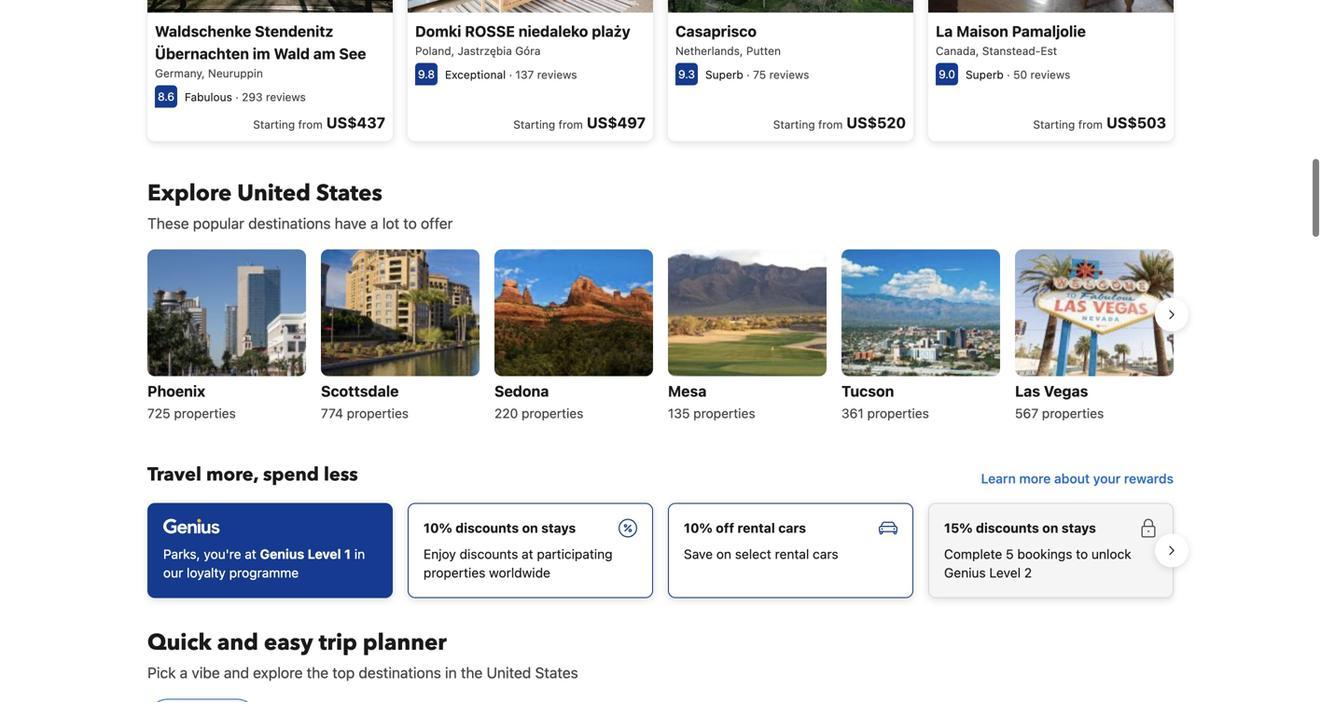 Task type: locate. For each thing, give the bounding box(es) containing it.
domki rosse niedaleko plaży poland, jastrzębia góra
[[415, 22, 630, 57]]

2 horizontal spatial on
[[1042, 520, 1058, 536]]

0 vertical spatial rental
[[737, 520, 775, 536]]

blue genius logo image
[[163, 519, 220, 534], [163, 519, 220, 534]]

discounts up enjoy discounts at participating properties worldwide
[[456, 520, 519, 536]]

0 vertical spatial states
[[316, 178, 382, 209]]

10%
[[424, 520, 452, 536], [684, 520, 713, 536]]

starting inside starting from us$503
[[1033, 118, 1075, 131]]

las vegas 567 properties
[[1015, 382, 1104, 421]]

0 vertical spatial and
[[217, 628, 258, 659]]

0 vertical spatial to
[[403, 214, 417, 232]]

reviews right 293
[[266, 90, 306, 103]]

trip
[[319, 628, 357, 659]]

reviews down est
[[1030, 68, 1070, 81]]

superb
[[705, 68, 743, 81], [966, 68, 1004, 81]]

spend
[[263, 462, 319, 488]]

superb · 50 reviews
[[966, 68, 1070, 81]]

10% up save
[[684, 520, 713, 536]]

from inside starting from us$497
[[558, 118, 583, 131]]

0 horizontal spatial to
[[403, 214, 417, 232]]

stays up participating
[[541, 520, 576, 536]]

1 horizontal spatial cars
[[813, 547, 838, 562]]

0 vertical spatial united
[[237, 178, 311, 209]]

participating
[[537, 547, 613, 562]]

united inside explore united states these popular destinations have a lot to offer
[[237, 178, 311, 209]]

properties for mesa
[[693, 406, 755, 421]]

save
[[684, 547, 713, 562]]

to
[[403, 214, 417, 232], [1076, 547, 1088, 562]]

loyalty
[[187, 565, 226, 581]]

from left us$520
[[818, 118, 843, 131]]

the
[[307, 664, 328, 682], [461, 664, 483, 682]]

0 horizontal spatial level
[[308, 547, 341, 562]]

1 horizontal spatial destinations
[[359, 664, 441, 682]]

waldschenke
[[155, 22, 251, 40]]

popular
[[193, 214, 244, 232]]

parks,
[[163, 547, 200, 562]]

cars
[[778, 520, 806, 536], [813, 547, 838, 562]]

waldschenke stendenitz übernachten im wald am see germany, neuruppin
[[155, 22, 366, 80]]

niedaleko
[[519, 22, 588, 40]]

in down planner
[[445, 664, 457, 682]]

· left 137
[[509, 68, 512, 81]]

0 horizontal spatial superb element
[[705, 68, 743, 81]]

10% for 10% discounts on stays
[[424, 520, 452, 536]]

region containing 10% discounts on stays
[[132, 496, 1189, 606]]

from left us$503
[[1078, 118, 1103, 131]]

region containing phoenix
[[132, 242, 1189, 432]]

0 vertical spatial a
[[370, 214, 378, 232]]

2 stays from the left
[[1062, 520, 1096, 536]]

stays for 15% discounts on stays
[[1062, 520, 1096, 536]]

1 vertical spatial genius
[[944, 565, 986, 581]]

wald
[[274, 45, 310, 62]]

1 superb from the left
[[705, 68, 743, 81]]

2 the from the left
[[461, 664, 483, 682]]

2 starting from the left
[[513, 118, 555, 131]]

· left 293
[[235, 90, 239, 103]]

properties inside sedona 220 properties
[[522, 406, 583, 421]]

cars up save on select rental cars
[[778, 520, 806, 536]]

a inside explore united states these popular destinations have a lot to offer
[[370, 214, 378, 232]]

top
[[332, 664, 355, 682]]

at inside enjoy discounts at participating properties worldwide
[[522, 547, 533, 562]]

1 horizontal spatial superb
[[966, 68, 1004, 81]]

to inside explore united states these popular destinations have a lot to offer
[[403, 214, 417, 232]]

sedona
[[494, 382, 549, 400]]

superb element down netherlands,
[[705, 68, 743, 81]]

a left lot
[[370, 214, 378, 232]]

superb left 50
[[966, 68, 1004, 81]]

1 vertical spatial a
[[180, 664, 188, 682]]

on up bookings
[[1042, 520, 1058, 536]]

at up programme
[[245, 547, 256, 562]]

destinations inside the quick and easy trip planner pick a vibe and explore the top destinations in the united states
[[359, 664, 441, 682]]

1 horizontal spatial stays
[[1062, 520, 1096, 536]]

states
[[316, 178, 382, 209], [535, 664, 578, 682]]

starting down 137
[[513, 118, 555, 131]]

1 vertical spatial states
[[535, 664, 578, 682]]

exceptional
[[445, 68, 506, 81]]

1 horizontal spatial to
[[1076, 547, 1088, 562]]

maison
[[956, 22, 1008, 40]]

superb down netherlands,
[[705, 68, 743, 81]]

starting inside starting from us$497
[[513, 118, 555, 131]]

properties inside mesa 135 properties
[[693, 406, 755, 421]]

0 horizontal spatial in
[[354, 547, 365, 562]]

and right vibe at the left bottom of the page
[[224, 664, 249, 682]]

genius down complete
[[944, 565, 986, 581]]

1 horizontal spatial in
[[445, 664, 457, 682]]

us$520
[[846, 114, 906, 131]]

and
[[217, 628, 258, 659], [224, 664, 249, 682]]

10% up enjoy
[[424, 520, 452, 536]]

properties inside enjoy discounts at participating properties worldwide
[[424, 565, 485, 581]]

level
[[308, 547, 341, 562], [989, 565, 1021, 581]]

in
[[354, 547, 365, 562], [445, 664, 457, 682]]

united inside the quick and easy trip planner pick a vibe and explore the top destinations in the united states
[[487, 664, 531, 682]]

cars right the select at the bottom right
[[813, 547, 838, 562]]

starting down superb · 50 reviews
[[1033, 118, 1075, 131]]

phoenix 725 properties
[[147, 382, 236, 421]]

am
[[313, 45, 335, 62]]

germany,
[[155, 67, 205, 80]]

a inside the quick and easy trip planner pick a vibe and explore the top destinations in the united states
[[180, 664, 188, 682]]

from inside starting from us$437
[[298, 118, 323, 131]]

have
[[335, 214, 367, 232]]

4 starting from the left
[[1033, 118, 1075, 131]]

stays
[[541, 520, 576, 536], [1062, 520, 1096, 536]]

on
[[522, 520, 538, 536], [1042, 520, 1058, 536], [716, 547, 731, 562]]

starting down 293
[[253, 118, 295, 131]]

from inside starting from us$503
[[1078, 118, 1103, 131]]

vegas
[[1044, 382, 1088, 400]]

level down 5
[[989, 565, 1021, 581]]

· for pamaljolie
[[1007, 68, 1010, 81]]

2 superb element from the left
[[966, 68, 1004, 81]]

1 horizontal spatial a
[[370, 214, 378, 232]]

and up vibe at the left bottom of the page
[[217, 628, 258, 659]]

1 vertical spatial to
[[1076, 547, 1088, 562]]

8.6 element
[[155, 85, 177, 108]]

rental up the select at the bottom right
[[737, 520, 775, 536]]

to left unlock
[[1076, 547, 1088, 562]]

unlock
[[1092, 547, 1131, 562]]

0 horizontal spatial states
[[316, 178, 382, 209]]

from inside 'starting from us$520'
[[818, 118, 843, 131]]

on for at
[[522, 520, 538, 536]]

exceptional · 137 reviews
[[445, 68, 577, 81]]

at for you're
[[245, 547, 256, 562]]

2 at from the left
[[522, 547, 533, 562]]

sedona 220 properties
[[494, 382, 583, 421]]

quick
[[147, 628, 212, 659]]

1 vertical spatial cars
[[813, 547, 838, 562]]

2 region from the top
[[132, 496, 1189, 606]]

1 at from the left
[[245, 547, 256, 562]]

1 starting from the left
[[253, 118, 295, 131]]

at for discounts
[[522, 547, 533, 562]]

states inside explore united states these popular destinations have a lot to offer
[[316, 178, 382, 209]]

0 horizontal spatial on
[[522, 520, 538, 536]]

properties down enjoy
[[424, 565, 485, 581]]

scottsdale 774 properties
[[321, 382, 409, 421]]

at up 'worldwide'
[[522, 547, 533, 562]]

starting inside 'starting from us$520'
[[773, 118, 815, 131]]

1 vertical spatial united
[[487, 664, 531, 682]]

to right lot
[[403, 214, 417, 232]]

rental right the select at the bottom right
[[775, 547, 809, 562]]

from left us$497
[[558, 118, 583, 131]]

reviews right 75
[[769, 68, 809, 81]]

0 horizontal spatial a
[[180, 664, 188, 682]]

jastrzębia
[[458, 44, 512, 57]]

on for bookings
[[1042, 520, 1058, 536]]

region
[[132, 242, 1189, 432], [132, 496, 1189, 606]]

plaży
[[592, 22, 630, 40]]

reviews right 137
[[537, 68, 577, 81]]

genius inside complete 5 bookings to unlock genius level 2
[[944, 565, 986, 581]]

properties inside phoenix 725 properties
[[174, 406, 236, 421]]

in inside the quick and easy trip planner pick a vibe and explore the top destinations in the united states
[[445, 664, 457, 682]]

these
[[147, 214, 189, 232]]

1 vertical spatial level
[[989, 565, 1021, 581]]

1 horizontal spatial superb element
[[966, 68, 1004, 81]]

· left 75
[[747, 68, 750, 81]]

75
[[753, 68, 766, 81]]

off
[[716, 520, 734, 536]]

0 horizontal spatial at
[[245, 547, 256, 562]]

properties down mesa
[[693, 406, 755, 421]]

states inside the quick and easy trip planner pick a vibe and explore the top destinations in the united states
[[535, 664, 578, 682]]

exceptional element
[[445, 68, 506, 81]]

la maison pamaljolie canada, stanstead-est
[[936, 22, 1086, 57]]

1 vertical spatial in
[[445, 664, 457, 682]]

destinations left have
[[248, 214, 331, 232]]

2 from from the left
[[558, 118, 583, 131]]

to inside complete 5 bookings to unlock genius level 2
[[1076, 547, 1088, 562]]

1 superb element from the left
[[705, 68, 743, 81]]

0 vertical spatial level
[[308, 547, 341, 562]]

137
[[515, 68, 534, 81]]

0 horizontal spatial superb
[[705, 68, 743, 81]]

fabulous · 293 reviews
[[185, 90, 306, 103]]

save on select rental cars
[[684, 547, 838, 562]]

a left vibe at the left bottom of the page
[[180, 664, 188, 682]]

discounts up 5
[[976, 520, 1039, 536]]

4 from from the left
[[1078, 118, 1103, 131]]

on up enjoy discounts at participating properties worldwide
[[522, 520, 538, 536]]

united
[[237, 178, 311, 209], [487, 664, 531, 682]]

scottsdale
[[321, 382, 399, 400]]

programme
[[229, 565, 299, 581]]

293
[[242, 90, 263, 103]]

from
[[298, 118, 323, 131], [558, 118, 583, 131], [818, 118, 843, 131], [1078, 118, 1103, 131]]

from for us$503
[[1078, 118, 1103, 131]]

superb for netherlands,
[[705, 68, 743, 81]]

properties inside tucson 361 properties
[[867, 406, 929, 421]]

1 horizontal spatial states
[[535, 664, 578, 682]]

0 vertical spatial region
[[132, 242, 1189, 432]]

superb element for netherlands,
[[705, 68, 743, 81]]

destinations
[[248, 214, 331, 232], [359, 664, 441, 682]]

0 horizontal spatial genius
[[260, 547, 304, 562]]

2
[[1024, 565, 1032, 581]]

1 stays from the left
[[541, 520, 576, 536]]

in right '1'
[[354, 547, 365, 562]]

learn
[[981, 471, 1016, 486]]

region for explore united states
[[132, 242, 1189, 432]]

0 horizontal spatial united
[[237, 178, 311, 209]]

1 10% from the left
[[424, 520, 452, 536]]

0 horizontal spatial 10%
[[424, 520, 452, 536]]

0 horizontal spatial the
[[307, 664, 328, 682]]

in inside the in our loyalty programme
[[354, 547, 365, 562]]

from for us$437
[[298, 118, 323, 131]]

15% discounts on stays
[[944, 520, 1096, 536]]

stays up unlock
[[1062, 520, 1096, 536]]

from for us$520
[[818, 118, 843, 131]]

genius up programme
[[260, 547, 304, 562]]

complete 5 bookings to unlock genius level 2
[[944, 547, 1131, 581]]

discounts down 10% discounts on stays
[[460, 547, 518, 562]]

starting down superb · 75 reviews
[[773, 118, 815, 131]]

0 vertical spatial in
[[354, 547, 365, 562]]

1 region from the top
[[132, 242, 1189, 432]]

0 horizontal spatial stays
[[541, 520, 576, 536]]

0 vertical spatial destinations
[[248, 214, 331, 232]]

3 starting from the left
[[773, 118, 815, 131]]

1 horizontal spatial the
[[461, 664, 483, 682]]

casaprisco netherlands, putten
[[675, 22, 781, 57]]

las
[[1015, 382, 1040, 400]]

2 superb from the left
[[966, 68, 1004, 81]]

properties down phoenix on the bottom left of page
[[174, 406, 236, 421]]

1 vertical spatial destinations
[[359, 664, 441, 682]]

starting from us$520
[[773, 114, 906, 131]]

properties inside scottsdale 774 properties
[[347, 406, 409, 421]]

properties down vegas
[[1042, 406, 1104, 421]]

starting for us$497
[[513, 118, 555, 131]]

1 horizontal spatial genius
[[944, 565, 986, 581]]

properties down scottsdale at the left bottom
[[347, 406, 409, 421]]

1 from from the left
[[298, 118, 323, 131]]

50
[[1013, 68, 1027, 81]]

· left 50
[[1007, 68, 1010, 81]]

level left '1'
[[308, 547, 341, 562]]

properties down tucson
[[867, 406, 929, 421]]

on right save
[[716, 547, 731, 562]]

from left us$437
[[298, 118, 323, 131]]

1 horizontal spatial 10%
[[684, 520, 713, 536]]

·
[[509, 68, 512, 81], [747, 68, 750, 81], [1007, 68, 1010, 81], [235, 90, 239, 103]]

properties down the sedona
[[522, 406, 583, 421]]

1 horizontal spatial at
[[522, 547, 533, 562]]

superb element left 50
[[966, 68, 1004, 81]]

0 vertical spatial cars
[[778, 520, 806, 536]]

starting inside starting from us$437
[[253, 118, 295, 131]]

superb element
[[705, 68, 743, 81], [966, 68, 1004, 81]]

properties for tucson
[[867, 406, 929, 421]]

1 horizontal spatial on
[[716, 547, 731, 562]]

1 horizontal spatial level
[[989, 565, 1021, 581]]

2 10% from the left
[[684, 520, 713, 536]]

0 horizontal spatial destinations
[[248, 214, 331, 232]]

offer
[[421, 214, 453, 232]]

1 horizontal spatial united
[[487, 664, 531, 682]]

stays for 10% discounts on stays
[[541, 520, 576, 536]]

1 vertical spatial region
[[132, 496, 1189, 606]]

3 from from the left
[[818, 118, 843, 131]]

destinations down planner
[[359, 664, 441, 682]]



Task type: describe. For each thing, give the bounding box(es) containing it.
more,
[[206, 462, 258, 488]]

see
[[339, 45, 366, 62]]

poland,
[[415, 44, 454, 57]]

starting from us$503
[[1033, 114, 1166, 131]]

lot
[[382, 214, 399, 232]]

properties for phoenix
[[174, 406, 236, 421]]

mesa 135 properties
[[668, 382, 755, 421]]

planner
[[363, 628, 447, 659]]

discounts for discounts
[[456, 520, 519, 536]]

properties for sedona
[[522, 406, 583, 421]]

361
[[842, 406, 864, 421]]

us$437
[[326, 114, 385, 131]]

tucson
[[842, 382, 894, 400]]

starting from us$437
[[253, 114, 385, 131]]

explore united states these popular destinations have a lot to offer
[[147, 178, 453, 232]]

quick and easy trip planner pick a vibe and explore the top destinations in the united states
[[147, 628, 578, 682]]

learn more about your rewards link
[[974, 462, 1181, 496]]

vibe
[[192, 664, 220, 682]]

9.3 element
[[675, 63, 698, 85]]

superb · 75 reviews
[[705, 68, 809, 81]]

neuruppin
[[208, 67, 263, 80]]

reviews for pamaljolie
[[1030, 68, 1070, 81]]

us$497
[[587, 114, 646, 131]]

discounts for 5
[[976, 520, 1039, 536]]

select
[[735, 547, 771, 562]]

properties for scottsdale
[[347, 406, 409, 421]]

mesa
[[668, 382, 707, 400]]

reviews for übernachten
[[266, 90, 306, 103]]

you're
[[204, 547, 241, 562]]

pick
[[147, 664, 176, 682]]

9.0
[[939, 68, 955, 81]]

destinations inside explore united states these popular destinations have a lot to offer
[[248, 214, 331, 232]]

5
[[1006, 547, 1014, 562]]

1 the from the left
[[307, 664, 328, 682]]

travel
[[147, 462, 201, 488]]

region for travel more, spend less
[[132, 496, 1189, 606]]

domki
[[415, 22, 461, 40]]

1
[[344, 547, 351, 562]]

· for putten
[[747, 68, 750, 81]]

enjoy
[[424, 547, 456, 562]]

10% for 10% off rental cars
[[684, 520, 713, 536]]

567
[[1015, 406, 1038, 421]]

9.0 element
[[936, 63, 958, 85]]

0 vertical spatial genius
[[260, 547, 304, 562]]

1 vertical spatial and
[[224, 664, 249, 682]]

learn more about your rewards
[[981, 471, 1174, 486]]

discounts inside enjoy discounts at participating properties worldwide
[[460, 547, 518, 562]]

properties inside las vegas 567 properties
[[1042, 406, 1104, 421]]

reviews for niedaleko
[[537, 68, 577, 81]]

übernachten
[[155, 45, 249, 62]]

complete
[[944, 547, 1002, 562]]

phoenix
[[147, 382, 205, 400]]

our
[[163, 565, 183, 581]]

starting for us$520
[[773, 118, 815, 131]]

about
[[1054, 471, 1090, 486]]

parks, you're at genius level 1
[[163, 547, 351, 562]]

less
[[324, 462, 358, 488]]

in our loyalty programme
[[163, 547, 365, 581]]

starting for us$503
[[1033, 118, 1075, 131]]

fabulous
[[185, 90, 232, 103]]

9.8 element
[[415, 63, 438, 85]]

reviews for putten
[[769, 68, 809, 81]]

pamaljolie
[[1012, 22, 1086, 40]]

starting for us$437
[[253, 118, 295, 131]]

· for übernachten
[[235, 90, 239, 103]]

explore
[[253, 664, 303, 682]]

rewards
[[1124, 471, 1174, 486]]

la
[[936, 22, 953, 40]]

rosse
[[465, 22, 515, 40]]

superb element for maison
[[966, 68, 1004, 81]]

15%
[[944, 520, 973, 536]]

10% off rental cars
[[684, 520, 806, 536]]

9.3
[[678, 68, 695, 81]]

10% discounts on stays
[[424, 520, 576, 536]]

stendenitz
[[255, 22, 333, 40]]

worldwide
[[489, 565, 550, 581]]

your
[[1093, 471, 1121, 486]]

est
[[1041, 44, 1057, 57]]

stanstead-
[[982, 44, 1041, 57]]

774
[[321, 406, 343, 421]]

netherlands,
[[675, 44, 743, 57]]

góra
[[515, 44, 541, 57]]

0 horizontal spatial cars
[[778, 520, 806, 536]]

more
[[1019, 471, 1051, 486]]

tucson 361 properties
[[842, 382, 929, 421]]

1 vertical spatial rental
[[775, 547, 809, 562]]

im
[[253, 45, 270, 62]]

canada,
[[936, 44, 979, 57]]

starting from us$497
[[513, 114, 646, 131]]

travel more, spend less
[[147, 462, 358, 488]]

· for niedaleko
[[509, 68, 512, 81]]

220
[[494, 406, 518, 421]]

superb for maison
[[966, 68, 1004, 81]]

from for us$497
[[558, 118, 583, 131]]

bookings
[[1017, 547, 1072, 562]]

fabulous element
[[185, 90, 232, 103]]

725
[[147, 406, 170, 421]]

level inside complete 5 bookings to unlock genius level 2
[[989, 565, 1021, 581]]

135
[[668, 406, 690, 421]]



Task type: vqa. For each thing, say whether or not it's contained in the screenshot.
"+34"
no



